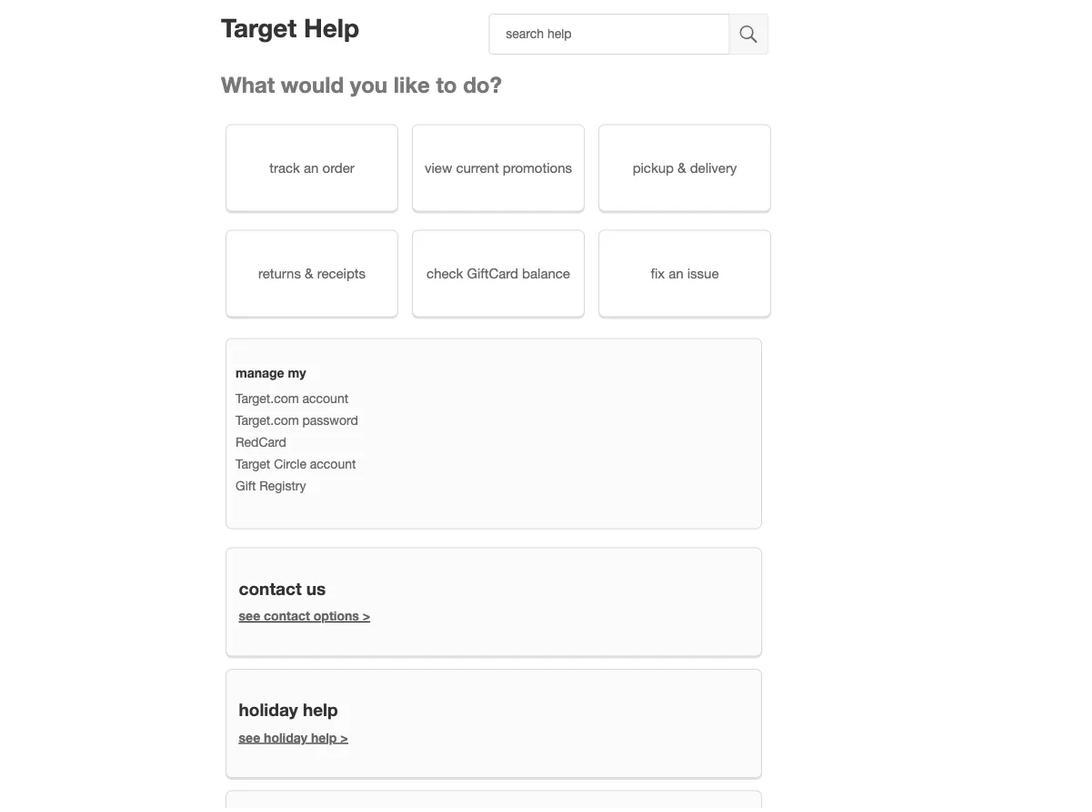 Task type: vqa. For each thing, say whether or not it's contained in the screenshot.
want
no



Task type: locate. For each thing, give the bounding box(es) containing it.
like
[[394, 71, 430, 97]]

track
[[270, 160, 300, 176]]

1 vertical spatial target.com
[[236, 413, 299, 428]]

pickup
[[633, 160, 674, 176]]

target.com up redcard
[[236, 413, 299, 428]]

0 vertical spatial help
[[303, 700, 338, 720]]

1 vertical spatial target
[[236, 456, 271, 471]]

manage my
[[236, 365, 306, 380]]

account up password
[[303, 391, 349, 406]]

gift registry link
[[236, 478, 306, 493]]

search help text field
[[489, 14, 730, 55]]

1 vertical spatial >
[[341, 730, 348, 745]]

0 vertical spatial an
[[304, 160, 319, 176]]

an for track
[[304, 160, 319, 176]]

0 vertical spatial account
[[303, 391, 349, 406]]

target help
[[221, 12, 360, 43]]

target.com account target.com password redcard target circle account gift registry
[[236, 391, 358, 493]]

target up what
[[221, 12, 297, 43]]

1 vertical spatial account
[[310, 456, 356, 471]]

> for help
[[341, 730, 348, 745]]

my
[[288, 365, 306, 380]]

& right returns
[[305, 265, 314, 281]]

see contact options >
[[239, 608, 371, 623]]

0 horizontal spatial an
[[304, 160, 319, 176]]

1 see from the top
[[239, 608, 260, 623]]

account right 'circle'
[[310, 456, 356, 471]]

manage
[[236, 365, 285, 380]]

see for holiday help
[[239, 730, 260, 745]]

>
[[363, 608, 371, 623], [341, 730, 348, 745]]

1 horizontal spatial &
[[678, 160, 687, 176]]

circle
[[274, 456, 307, 471]]

contact us
[[239, 578, 326, 598]]

see down holiday help
[[239, 730, 260, 745]]

see
[[239, 608, 260, 623], [239, 730, 260, 745]]

& right "pickup"
[[678, 160, 687, 176]]

target circle account link
[[236, 456, 356, 471]]

us
[[307, 578, 326, 598]]

contact down the contact us at the left of the page
[[264, 608, 310, 623]]

giftcard
[[467, 265, 519, 281]]

target inside target.com account target.com password redcard target circle account gift registry
[[236, 456, 271, 471]]

target up gift
[[236, 456, 271, 471]]

help up see holiday help > link
[[303, 700, 338, 720]]

view current promotions link
[[412, 124, 585, 212]]

0 vertical spatial target.com
[[236, 391, 299, 406]]

what would you like to do?
[[221, 71, 502, 97]]

fix an issue
[[651, 265, 720, 281]]

1 vertical spatial an
[[669, 265, 684, 281]]

holiday down holiday help
[[264, 730, 308, 745]]

1 horizontal spatial an
[[669, 265, 684, 281]]

returns
[[258, 265, 301, 281]]

0 horizontal spatial >
[[341, 730, 348, 745]]

1 vertical spatial &
[[305, 265, 314, 281]]

contact
[[239, 578, 302, 598], [264, 608, 310, 623]]

None image field
[[730, 14, 769, 55]]

see for contact us
[[239, 608, 260, 623]]

account
[[303, 391, 349, 406], [310, 456, 356, 471]]

target.com down manage my on the top of page
[[236, 391, 299, 406]]

view
[[425, 160, 453, 176]]

help down holiday help
[[311, 730, 337, 745]]

password
[[303, 413, 358, 428]]

returns & receipts link
[[226, 230, 399, 317]]

0 vertical spatial see
[[239, 608, 260, 623]]

balance
[[523, 265, 571, 281]]

issue
[[688, 265, 720, 281]]

an
[[304, 160, 319, 176], [669, 265, 684, 281]]

2 see from the top
[[239, 730, 260, 745]]

help
[[303, 700, 338, 720], [311, 730, 337, 745]]

0 horizontal spatial &
[[305, 265, 314, 281]]

returns & receipts
[[258, 265, 366, 281]]

an right track
[[304, 160, 319, 176]]

see down the contact us at the left of the page
[[239, 608, 260, 623]]

would
[[281, 71, 344, 97]]

fix an issue link
[[599, 230, 772, 317]]

an right fix
[[669, 265, 684, 281]]

0 vertical spatial &
[[678, 160, 687, 176]]

target
[[221, 12, 297, 43], [236, 456, 271, 471]]

redcard
[[236, 434, 286, 449]]

contact up see contact options >
[[239, 578, 302, 598]]

1 horizontal spatial >
[[363, 608, 371, 623]]

fix
[[651, 265, 665, 281]]

holiday
[[239, 700, 298, 720], [264, 730, 308, 745]]

0 vertical spatial >
[[363, 608, 371, 623]]

holiday up see holiday help > link
[[239, 700, 298, 720]]

gift
[[236, 478, 256, 493]]

holiday help
[[239, 700, 338, 720]]

to
[[436, 71, 457, 97]]

1 vertical spatial see
[[239, 730, 260, 745]]

see holiday help > link
[[239, 730, 348, 745]]

target.com
[[236, 391, 299, 406], [236, 413, 299, 428]]

&
[[678, 160, 687, 176], [305, 265, 314, 281]]



Task type: describe. For each thing, give the bounding box(es) containing it.
redcard link
[[236, 434, 286, 449]]

1 vertical spatial help
[[311, 730, 337, 745]]

& for returns
[[305, 265, 314, 281]]

do?
[[463, 71, 502, 97]]

see holiday help >
[[239, 730, 348, 745]]

track an order link
[[226, 124, 399, 212]]

view current promotions
[[425, 160, 572, 176]]

pickup & delivery link
[[599, 124, 772, 212]]

check giftcard balance
[[427, 265, 571, 281]]

0 vertical spatial holiday
[[239, 700, 298, 720]]

& for pickup
[[678, 160, 687, 176]]

an for fix
[[669, 265, 684, 281]]

2 target.com from the top
[[236, 413, 299, 428]]

what
[[221, 71, 275, 97]]

1 target.com from the top
[[236, 391, 299, 406]]

current
[[456, 160, 499, 176]]

check
[[427, 265, 464, 281]]

registry
[[260, 478, 306, 493]]

target.com account link
[[236, 391, 349, 406]]

see contact options > link
[[239, 608, 371, 623]]

1 vertical spatial holiday
[[264, 730, 308, 745]]

delivery
[[691, 160, 738, 176]]

> for us
[[363, 608, 371, 623]]

order
[[323, 160, 355, 176]]

track an order
[[270, 160, 355, 176]]

promotions
[[503, 160, 572, 176]]

1 vertical spatial contact
[[264, 608, 310, 623]]

help
[[304, 12, 360, 43]]

pickup & delivery
[[633, 160, 738, 176]]

0 vertical spatial contact
[[239, 578, 302, 598]]

check giftcard balance link
[[412, 230, 585, 317]]

target.com password link
[[236, 413, 358, 428]]

you
[[350, 71, 388, 97]]

options
[[314, 608, 359, 623]]

0 vertical spatial target
[[221, 12, 297, 43]]

receipts
[[317, 265, 366, 281]]



